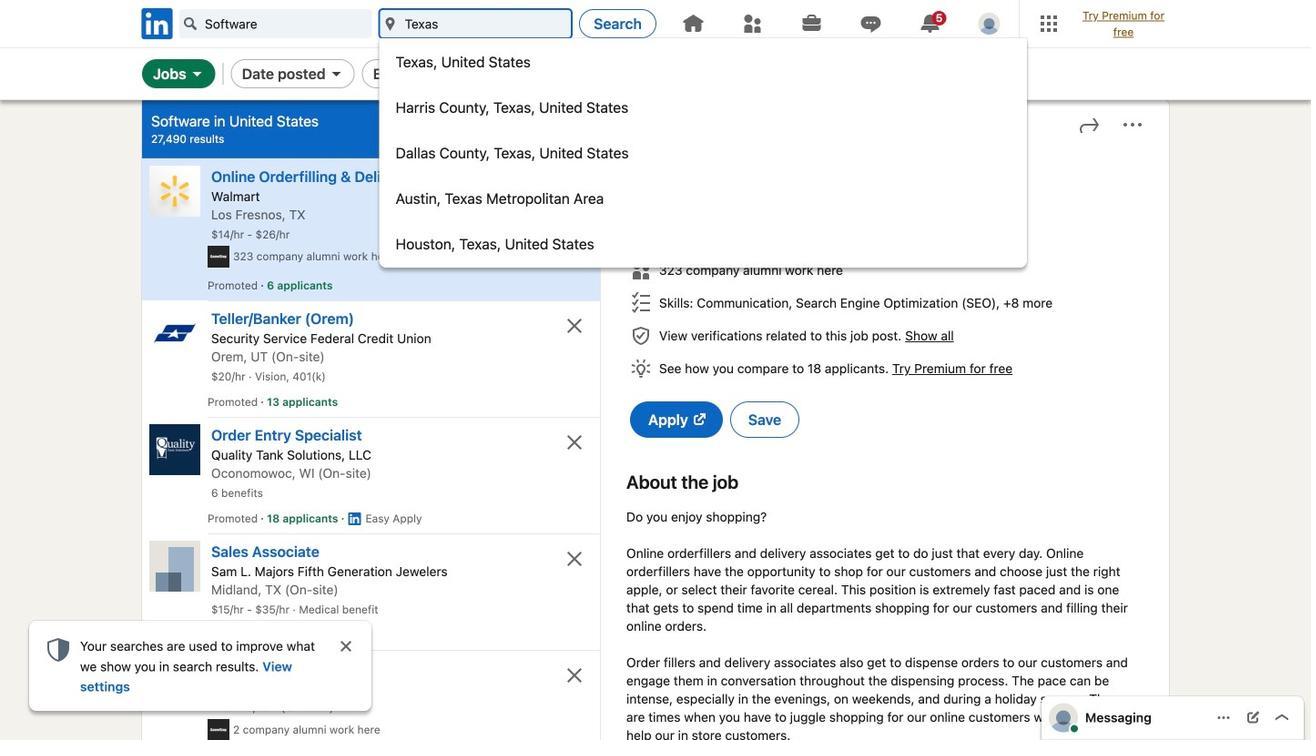 Task type: vqa. For each thing, say whether or not it's contained in the screenshot.
small image at right
no



Task type: locate. For each thing, give the bounding box(es) containing it.
City, state, or zip code text field
[[379, 9, 572, 38]]

1 dismiss job image from the top
[[564, 431, 585, 453]]

2 dismiss job image from the top
[[564, 665, 585, 686]]

1 dismiss job image from the top
[[564, 173, 585, 195]]

share image
[[1078, 114, 1100, 136]]

2 option from the top
[[379, 86, 1027, 129]]

emory healthcare logo image
[[149, 657, 200, 708]]

dismiss job image
[[564, 173, 585, 195], [564, 315, 585, 337], [564, 548, 585, 570]]

1 vertical spatial dismiss job image
[[564, 665, 585, 686]]

region
[[29, 621, 371, 711]]

5 option from the top
[[379, 222, 1027, 266]]

option
[[379, 40, 1027, 84], [379, 86, 1027, 129], [379, 131, 1027, 175], [379, 177, 1027, 220], [379, 222, 1027, 266]]

0 vertical spatial dismiss job image
[[564, 431, 585, 453]]

dismiss job image
[[564, 431, 585, 453], [564, 665, 585, 686]]

1 vertical spatial dismiss job image
[[564, 315, 585, 337]]

quality tank solutions, llc logo image
[[149, 424, 200, 475]]

0 vertical spatial dismiss job image
[[564, 173, 585, 195]]

4 option from the top
[[379, 177, 1027, 220]]

2 dismiss job image from the top
[[564, 315, 585, 337]]

2 vertical spatial dismiss job image
[[564, 548, 585, 570]]

3 option from the top
[[379, 131, 1027, 175]]



Task type: describe. For each thing, give the bounding box(es) containing it.
dismiss "your searches are used to improve what we show you in search results." notification 1 of 1. image
[[339, 639, 353, 654]]

1 option from the top
[[379, 40, 1027, 84]]

dismiss job image for emory healthcare logo
[[564, 665, 585, 686]]

linkedin image
[[138, 5, 176, 42]]

linkedin image
[[138, 5, 176, 42]]

rachel moore image
[[1049, 703, 1078, 732]]

3 dismiss job image from the top
[[564, 548, 585, 570]]

rachel moore image
[[978, 13, 1000, 35]]

date posted filter. clicking this button displays all date posted filter options. image
[[329, 66, 344, 81]]

filter by: jobs image
[[190, 66, 205, 81]]

Search by title, skill, or company text field
[[179, 9, 372, 38]]

custom image
[[183, 16, 198, 31]]

walmart logo image
[[149, 166, 200, 217]]

security service federal credit union logo image
[[149, 308, 200, 359]]

dismiss job image for quality tank solutions, llc logo
[[564, 431, 585, 453]]



